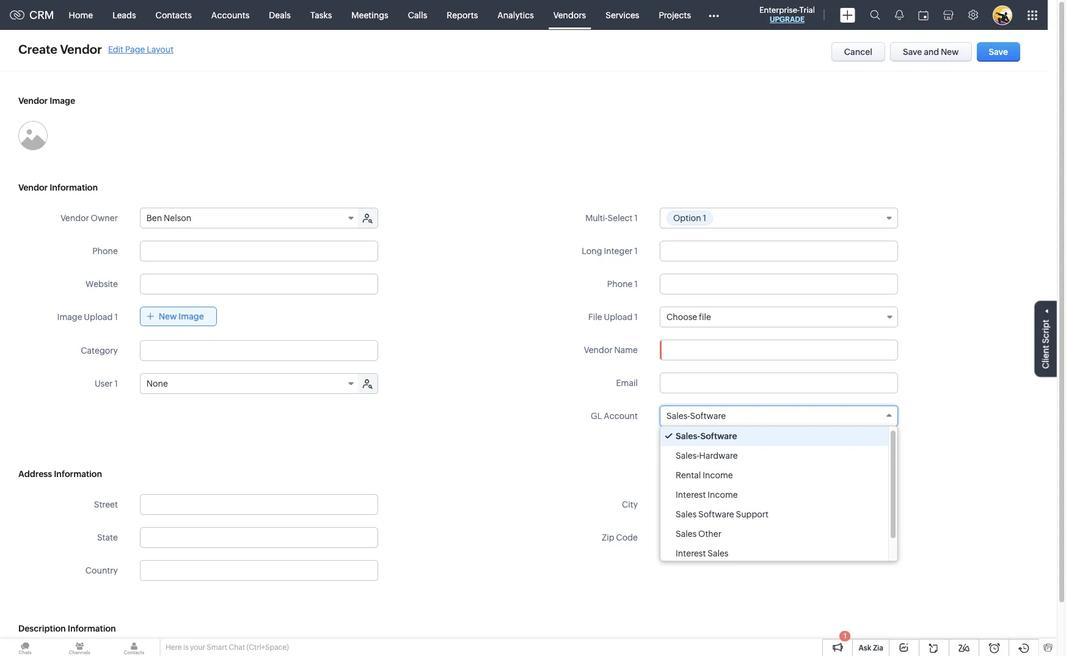 Task type: vqa. For each thing, say whether or not it's contained in the screenshot.
NEXT RECORD icon in the top of the page
no



Task type: locate. For each thing, give the bounding box(es) containing it.
interest down rental
[[676, 490, 706, 500]]

zip
[[602, 533, 614, 543]]

projects
[[659, 10, 691, 20]]

income up sales software support
[[708, 490, 738, 500]]

new
[[941, 47, 959, 57], [159, 312, 177, 321]]

home
[[69, 10, 93, 20]]

script
[[1041, 320, 1051, 344]]

gl account
[[591, 411, 638, 421]]

vendor left owner
[[60, 213, 89, 223]]

sales other option
[[660, 524, 888, 544]]

0 vertical spatial sales
[[676, 510, 697, 519]]

vendors
[[553, 10, 586, 20]]

image
[[50, 96, 75, 106], [178, 312, 204, 321], [57, 312, 82, 322]]

save for save and new
[[903, 47, 922, 57]]

ben nelson
[[147, 213, 191, 223]]

chat
[[229, 643, 245, 652]]

sales down other at the right of page
[[708, 549, 729, 558]]

software up "sales-hardware"
[[690, 411, 726, 421]]

sales- for sales-hardware option
[[676, 451, 699, 461]]

sales-
[[667, 411, 690, 421], [676, 431, 700, 441], [676, 451, 699, 461]]

enterprise-trial upgrade
[[759, 5, 815, 24]]

country
[[85, 566, 118, 575]]

search element
[[863, 0, 888, 30]]

0 vertical spatial information
[[50, 183, 98, 192]]

description information
[[18, 624, 116, 634]]

image for new image
[[178, 312, 204, 321]]

1
[[634, 213, 638, 223], [634, 246, 638, 256], [634, 279, 638, 289], [114, 312, 118, 322], [634, 312, 638, 322], [114, 379, 118, 389], [844, 632, 847, 640]]

1 vertical spatial sales-
[[676, 431, 700, 441]]

website
[[86, 279, 118, 289]]

upload down website
[[84, 312, 113, 322]]

select
[[608, 213, 633, 223]]

information up the vendor owner
[[50, 183, 98, 192]]

Other Modules field
[[701, 5, 727, 25]]

0 horizontal spatial phone
[[92, 246, 118, 256]]

vendor
[[60, 42, 102, 56], [18, 96, 48, 106], [18, 183, 48, 192], [60, 213, 89, 223], [584, 345, 613, 355]]

file
[[699, 312, 711, 322]]

analytics link
[[488, 0, 544, 30]]

user 1
[[95, 379, 118, 389]]

2 vertical spatial sales-
[[676, 451, 699, 461]]

create menu image
[[840, 8, 855, 22]]

account
[[604, 411, 638, 421]]

leads link
[[103, 0, 146, 30]]

software up other at the right of page
[[698, 510, 734, 519]]

sales-software
[[667, 411, 726, 421], [676, 431, 737, 441]]

smart
[[207, 643, 227, 652]]

information
[[50, 183, 98, 192], [54, 469, 102, 479], [68, 624, 116, 634]]

1 vertical spatial information
[[54, 469, 102, 479]]

gl
[[591, 411, 602, 421]]

2 save from the left
[[989, 47, 1008, 57]]

None text field
[[714, 214, 882, 224], [660, 241, 898, 261], [660, 340, 898, 360], [660, 373, 898, 393], [140, 494, 378, 515], [660, 494, 898, 515], [140, 527, 378, 548], [660, 527, 898, 548], [140, 561, 377, 580], [714, 214, 882, 224], [660, 241, 898, 261], [660, 340, 898, 360], [660, 373, 898, 393], [140, 494, 378, 515], [660, 494, 898, 515], [140, 527, 378, 548], [660, 527, 898, 548], [140, 561, 377, 580]]

client script
[[1041, 320, 1051, 369]]

phone for phone
[[92, 246, 118, 256]]

0 vertical spatial income
[[703, 470, 733, 480]]

owner
[[91, 213, 118, 223]]

1 vertical spatial phone
[[607, 279, 633, 289]]

1 horizontal spatial phone
[[607, 279, 633, 289]]

city
[[622, 500, 638, 510]]

upload right "file"
[[604, 312, 633, 322]]

choose file
[[667, 312, 711, 322]]

save down profile image
[[989, 47, 1008, 57]]

interest income
[[676, 490, 738, 500]]

2 vertical spatial software
[[698, 510, 734, 519]]

name
[[614, 345, 638, 355]]

sales- inside field
[[667, 411, 690, 421]]

0 vertical spatial new
[[941, 47, 959, 57]]

interest down sales other
[[676, 549, 706, 558]]

phone
[[92, 246, 118, 256], [607, 279, 633, 289]]

interest for interest income
[[676, 490, 706, 500]]

0 vertical spatial interest
[[676, 490, 706, 500]]

vendor for vendor information
[[18, 183, 48, 192]]

sales left other at the right of page
[[676, 529, 697, 539]]

2 vertical spatial sales
[[708, 549, 729, 558]]

channels image
[[54, 639, 105, 656]]

information up "channels" image
[[68, 624, 116, 634]]

save for save
[[989, 47, 1008, 57]]

vendor name
[[584, 345, 638, 355]]

save left and
[[903, 47, 922, 57]]

phone down integer
[[607, 279, 633, 289]]

sales up sales other
[[676, 510, 697, 519]]

0 vertical spatial sales-
[[667, 411, 690, 421]]

1 horizontal spatial save
[[989, 47, 1008, 57]]

save button
[[977, 42, 1020, 62]]

income
[[703, 470, 733, 480], [708, 490, 738, 500]]

1 horizontal spatial upload
[[604, 312, 633, 322]]

0 vertical spatial software
[[690, 411, 726, 421]]

income down hardware
[[703, 470, 733, 480]]

0 horizontal spatial upload
[[84, 312, 113, 322]]

phone 1
[[607, 279, 638, 289]]

save
[[903, 47, 922, 57], [989, 47, 1008, 57]]

crm link
[[10, 9, 54, 21]]

phone down owner
[[92, 246, 118, 256]]

vendor up image
[[18, 96, 48, 106]]

income for rental income
[[703, 470, 733, 480]]

1 horizontal spatial new
[[941, 47, 959, 57]]

information for vendor owner
[[50, 183, 98, 192]]

0 vertical spatial sales-software
[[667, 411, 726, 421]]

1 vertical spatial sales
[[676, 529, 697, 539]]

0 horizontal spatial save
[[903, 47, 922, 57]]

list box
[[660, 426, 897, 563]]

vendor down image
[[18, 183, 48, 192]]

services link
[[596, 0, 649, 30]]

search image
[[870, 10, 880, 20]]

option 1
[[673, 213, 706, 223]]

1 interest from the top
[[676, 490, 706, 500]]

meetings
[[351, 10, 388, 20]]

image for vendor image
[[50, 96, 75, 106]]

1 vertical spatial software
[[700, 431, 737, 441]]

information up street
[[54, 469, 102, 479]]

support
[[736, 510, 769, 519]]

save and new
[[903, 47, 959, 57]]

enterprise-
[[759, 5, 799, 15]]

2 interest from the top
[[676, 549, 706, 558]]

sales-software option
[[660, 426, 888, 446]]

sales inside sales software support option
[[676, 510, 697, 519]]

tasks
[[310, 10, 332, 20]]

sales
[[676, 510, 697, 519], [676, 529, 697, 539], [708, 549, 729, 558]]

list box containing sales-software
[[660, 426, 897, 563]]

None text field
[[140, 241, 378, 261], [140, 274, 378, 294], [660, 274, 898, 294], [140, 340, 378, 361], [140, 241, 378, 261], [140, 274, 378, 294], [660, 274, 898, 294], [140, 340, 378, 361]]

sales-software inside field
[[667, 411, 726, 421]]

multi-
[[585, 213, 608, 223]]

interest income option
[[660, 485, 888, 505]]

1 save from the left
[[903, 47, 922, 57]]

sales-hardware
[[676, 451, 738, 461]]

None field
[[140, 561, 377, 580]]

interest for interest sales
[[676, 549, 706, 558]]

upload
[[84, 312, 113, 322], [604, 312, 633, 322]]

software
[[690, 411, 726, 421], [700, 431, 737, 441], [698, 510, 734, 519]]

vendor for vendor image
[[18, 96, 48, 106]]

1 vertical spatial income
[[708, 490, 738, 500]]

sales for sales other
[[676, 529, 697, 539]]

Option 1 field
[[660, 208, 897, 228]]

software up hardware
[[700, 431, 737, 441]]

1 vertical spatial new
[[159, 312, 177, 321]]

2 upload from the left
[[604, 312, 633, 322]]

vendor left name
[[584, 345, 613, 355]]

state
[[97, 533, 118, 543]]

1 vertical spatial sales-software
[[676, 431, 737, 441]]

0 vertical spatial phone
[[92, 246, 118, 256]]

sales inside sales other option
[[676, 529, 697, 539]]

1 upload from the left
[[84, 312, 113, 322]]

chats image
[[0, 639, 50, 656]]

save and new button
[[890, 42, 972, 62]]

1 vertical spatial interest
[[676, 549, 706, 558]]



Task type: describe. For each thing, give the bounding box(es) containing it.
deals
[[269, 10, 291, 20]]

upgrade
[[770, 15, 805, 24]]

long
[[582, 246, 602, 256]]

new inside button
[[941, 47, 959, 57]]

sales for sales software support
[[676, 510, 697, 519]]

contacts
[[156, 10, 192, 20]]

hardware
[[699, 451, 738, 461]]

sales other
[[676, 529, 721, 539]]

phone for phone 1
[[607, 279, 633, 289]]

none
[[147, 379, 168, 389]]

calendar image
[[918, 10, 929, 20]]

category
[[81, 346, 118, 356]]

contacts image
[[109, 639, 159, 656]]

here is your smart chat (ctrl+space)
[[166, 643, 289, 652]]

long integer 1
[[582, 246, 638, 256]]

client
[[1041, 345, 1051, 369]]

email
[[616, 378, 638, 388]]

income for interest income
[[708, 490, 738, 500]]

sales-hardware option
[[660, 446, 888, 466]]

vendor down home link
[[60, 42, 102, 56]]

upload for file
[[604, 312, 633, 322]]

code
[[616, 533, 638, 543]]

information for street
[[54, 469, 102, 479]]

deals link
[[259, 0, 301, 30]]

is
[[183, 643, 189, 652]]

vendor for vendor name
[[584, 345, 613, 355]]

choose
[[667, 312, 697, 322]]

vendor owner
[[60, 213, 118, 223]]

reports
[[447, 10, 478, 20]]

page
[[125, 44, 145, 54]]

rental income
[[676, 470, 733, 480]]

(ctrl+space)
[[247, 643, 289, 652]]

vendor image
[[18, 96, 75, 106]]

vendor information
[[18, 183, 98, 192]]

analytics
[[497, 10, 534, 20]]

sales software support
[[676, 510, 769, 519]]

calls link
[[398, 0, 437, 30]]

tasks link
[[301, 0, 342, 30]]

image image
[[18, 121, 48, 150]]

sales-software inside option
[[676, 431, 737, 441]]

software inside field
[[690, 411, 726, 421]]

2 vertical spatial information
[[68, 624, 116, 634]]

accounts link
[[202, 0, 259, 30]]

software for sales software support option
[[698, 510, 734, 519]]

vendor for vendor owner
[[60, 213, 89, 223]]

signals element
[[888, 0, 911, 30]]

create vendor edit page layout
[[18, 42, 174, 56]]

address
[[18, 469, 52, 479]]

description
[[18, 624, 66, 634]]

sales software support option
[[660, 505, 888, 524]]

sales- for sales-software option
[[676, 431, 700, 441]]

edit page layout link
[[108, 44, 174, 54]]

your
[[190, 643, 205, 652]]

0 horizontal spatial new
[[159, 312, 177, 321]]

nelson
[[164, 213, 191, 223]]

cancel
[[844, 47, 872, 57]]

choose file button
[[660, 307, 898, 327]]

contacts link
[[146, 0, 202, 30]]

profile image
[[993, 5, 1012, 25]]

multi-select 1
[[585, 213, 638, 223]]

vendors link
[[544, 0, 596, 30]]

sales inside interest sales option
[[708, 549, 729, 558]]

meetings link
[[342, 0, 398, 30]]

profile element
[[985, 0, 1020, 30]]

reports link
[[437, 0, 488, 30]]

zip code
[[602, 533, 638, 543]]

ask zia
[[859, 644, 883, 652]]

Sales-Software field
[[660, 406, 898, 426]]

layout
[[147, 44, 174, 54]]

interest sales option
[[660, 544, 888, 563]]

edit
[[108, 44, 123, 54]]

rental income option
[[660, 466, 888, 485]]

file upload 1
[[588, 312, 638, 322]]

software for sales-software option
[[700, 431, 737, 441]]

services
[[606, 10, 639, 20]]

user
[[95, 379, 113, 389]]

trial
[[799, 5, 815, 15]]

projects link
[[649, 0, 701, 30]]

zia
[[873, 644, 883, 652]]

file
[[588, 312, 602, 322]]

signals image
[[895, 10, 904, 20]]

crm
[[29, 9, 54, 21]]

integer
[[604, 246, 633, 256]]

and
[[924, 47, 939, 57]]

Ben Nelson field
[[140, 208, 359, 228]]

None field
[[140, 374, 359, 393]]

leads
[[112, 10, 136, 20]]

new image
[[159, 312, 204, 321]]

cancel button
[[831, 42, 885, 62]]

street
[[94, 500, 118, 510]]

create menu element
[[833, 0, 863, 30]]

image upload 1
[[57, 312, 118, 322]]

ask
[[859, 644, 871, 652]]

other
[[698, 529, 721, 539]]

address information
[[18, 469, 102, 479]]

create
[[18, 42, 57, 56]]

here
[[166, 643, 182, 652]]

rental
[[676, 470, 701, 480]]

accounts
[[211, 10, 249, 20]]

calls
[[408, 10, 427, 20]]

interest sales
[[676, 549, 729, 558]]

upload for image
[[84, 312, 113, 322]]



